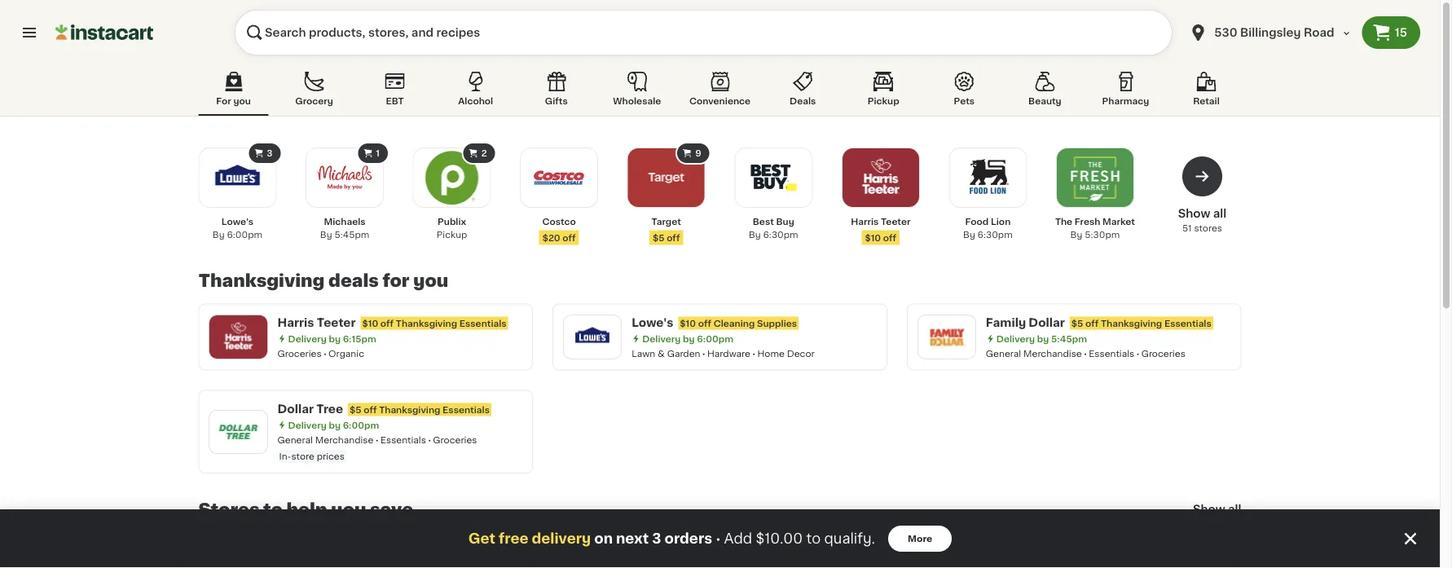 Task type: describe. For each thing, give the bounding box(es) containing it.
ebt button
[[360, 68, 430, 116]]

costco
[[542, 217, 576, 226]]

food lion
[[632, 545, 691, 557]]

grocery button
[[279, 68, 349, 116]]

the fresh market image
[[1068, 150, 1123, 205]]

3 inside treatment tracker modal dialog
[[652, 532, 661, 546]]

save
[[370, 501, 413, 518]]

best
[[753, 217, 774, 226]]

off inside dollar tree $5 off thanksgiving essentials
[[364, 405, 377, 414]]

2 530 billingsley road button from the left
[[1188, 10, 1353, 55]]

best buy image
[[746, 150, 801, 205]]

family dollar logo image
[[926, 316, 968, 358]]

harris for harris teeter $10 off thanksgiving essentials
[[277, 317, 314, 328]]

Search field
[[235, 10, 1172, 55]]

lion for food lion by 6:30pm
[[991, 217, 1011, 226]]

15 button
[[1362, 16, 1420, 49]]

for you button
[[198, 68, 269, 116]]

delivery by 6:00pm for tree
[[288, 421, 379, 429]]

general merchandise essentials groceries
[[986, 349, 1186, 358]]

pharmacy button
[[1091, 68, 1161, 116]]

pickup inside tab panel
[[437, 230, 467, 239]]

6:30pm for lion
[[978, 230, 1013, 239]]

get
[[468, 532, 495, 546]]

teeter for harris teeter $10 off thanksgiving essentials
[[317, 317, 356, 328]]

0 horizontal spatial groceries
[[277, 349, 322, 358]]

show all button
[[1193, 501, 1242, 517]]

show all 51 stores
[[1178, 208, 1227, 233]]

lowe's $10 off cleaning supplies
[[632, 317, 797, 328]]

publix
[[438, 217, 466, 226]]

for
[[216, 97, 231, 106]]

0 vertical spatial dollar
[[1029, 317, 1065, 328]]

free
[[499, 532, 529, 546]]

convenience button
[[683, 68, 757, 116]]

you inside button
[[233, 97, 251, 106]]

$5 for family dollar
[[1072, 319, 1083, 328]]

publix image
[[424, 150, 480, 205]]

6:15pm
[[343, 334, 376, 343]]

delivery by 5:45pm
[[997, 334, 1087, 343]]

by for dollar
[[1037, 334, 1049, 343]]

food lion link
[[553, 532, 887, 568]]

essentials for tree
[[443, 405, 490, 414]]

to inside treatment tracker modal dialog
[[806, 532, 821, 546]]

6:00pm for lowe's
[[697, 334, 733, 343]]

thanksgiving down 'lowe's by 6:00pm' at the left top
[[198, 272, 325, 289]]

retail
[[1193, 97, 1220, 106]]

beauty
[[1028, 97, 1062, 106]]

tab panel containing thanksgiving deals for you
[[190, 142, 1250, 568]]

garden
[[667, 349, 700, 358]]

5:30pm
[[1085, 230, 1120, 239]]

all for show all
[[1228, 504, 1242, 515]]

target
[[652, 217, 681, 226]]

supplies
[[757, 319, 797, 328]]

off inside target $5 off
[[667, 233, 680, 242]]

530 billingsley road
[[1215, 27, 1335, 38]]

qualify.
[[824, 532, 875, 546]]

0 horizontal spatial dollar
[[277, 403, 314, 414]]

by inside 'food lion by 6:30pm'
[[963, 230, 975, 239]]

retail button
[[1171, 68, 1242, 116]]

$20
[[543, 233, 560, 242]]

off inside family dollar $5 off thanksgiving essentials
[[1086, 319, 1099, 328]]

deals button
[[768, 68, 838, 116]]

lowe's for lowe's by 6:00pm
[[222, 217, 254, 226]]

thanksgiving for harris teeter
[[396, 319, 457, 328]]

6:00pm for dollar tree
[[343, 421, 379, 429]]

organic
[[328, 349, 364, 358]]

convenience
[[689, 97, 751, 106]]

&
[[658, 349, 665, 358]]

billingsley
[[1240, 27, 1301, 38]]

family dollar $5 off thanksgiving essentials
[[986, 317, 1212, 328]]

pets
[[954, 97, 975, 106]]

costco $20 off
[[542, 217, 576, 242]]

$10 for harris teeter $10 off
[[865, 233, 881, 242]]

for you
[[216, 97, 251, 106]]

1 530 billingsley road button from the left
[[1179, 10, 1362, 55]]

5:45pm for delivery by 5:45pm
[[1051, 334, 1087, 343]]

michaels by 5:45pm
[[320, 217, 369, 239]]

essentials for teeter
[[459, 319, 507, 328]]

•
[[716, 532, 721, 545]]

store
[[291, 452, 314, 461]]

harris for harris teeter $10 off
[[851, 217, 879, 226]]

6:00pm inside 'lowe's by 6:00pm'
[[227, 230, 263, 239]]

essentials for dollar
[[1164, 319, 1212, 328]]

harris teeter image
[[853, 150, 909, 205]]

9
[[695, 149, 701, 158]]

thanksgiving for dollar tree
[[379, 405, 440, 414]]

pickup button
[[849, 68, 919, 116]]

market
[[1103, 217, 1135, 226]]

ebt
[[386, 97, 404, 106]]

delivery by 6:00pm for $10
[[642, 334, 733, 343]]

thanksgiving deals for you
[[198, 272, 449, 289]]

get free delivery on next 3 orders • add $10.00 to qualify.
[[468, 532, 875, 546]]

delivery by 6:15pm
[[288, 334, 376, 343]]

family
[[986, 317, 1026, 328]]

teeter for harris teeter $10 off
[[881, 217, 911, 226]]

groceries for general merchandise essentials groceries
[[1141, 349, 1186, 358]]

costco image
[[531, 150, 587, 205]]

general for general merchandise essentials groceries in-store prices
[[277, 435, 313, 444]]

gifts button
[[521, 68, 591, 116]]

$5 for dollar tree
[[350, 405, 361, 414]]

by for tree
[[329, 421, 341, 429]]

delivery for lowe's
[[642, 334, 681, 343]]

deals
[[328, 272, 379, 289]]

off inside harris teeter $10 off thanksgiving essentials
[[380, 319, 394, 328]]

off inside costco $20 off
[[563, 233, 576, 242]]

show for show all 51 stores
[[1178, 208, 1211, 219]]

gifts
[[545, 97, 568, 106]]

dollar tree logo image
[[217, 411, 260, 453]]

hardware
[[707, 349, 751, 358]]

michaels
[[324, 217, 366, 226]]

pharmacy
[[1102, 97, 1149, 106]]

publix pickup
[[437, 217, 467, 239]]



Task type: vqa. For each thing, say whether or not it's contained in the screenshot.
$10
yes



Task type: locate. For each thing, give the bounding box(es) containing it.
2 6:30pm from the left
[[978, 230, 1013, 239]]

harris inside harris teeter $10 off
[[851, 217, 879, 226]]

delivery for dollar
[[288, 421, 327, 429]]

0 vertical spatial teeter
[[881, 217, 911, 226]]

groceries
[[277, 349, 322, 358], [1141, 349, 1186, 358], [433, 435, 477, 444]]

groceries down delivery by 6:15pm
[[277, 349, 322, 358]]

by down lowe's image
[[213, 230, 225, 239]]

1 horizontal spatial $10
[[680, 319, 696, 328]]

thanksgiving for family dollar
[[1101, 319, 1162, 328]]

1 vertical spatial all
[[1228, 504, 1242, 515]]

1 vertical spatial to
[[806, 532, 821, 546]]

0 horizontal spatial teeter
[[317, 317, 356, 328]]

6:30pm down buy
[[763, 230, 798, 239]]

$10 inside the lowe's $10 off cleaning supplies
[[680, 319, 696, 328]]

delivery by 6:00pm down tree on the bottom left of the page
[[288, 421, 379, 429]]

show all
[[1193, 504, 1242, 515]]

by inside michaels by 5:45pm
[[320, 230, 332, 239]]

1 horizontal spatial lowe's
[[632, 317, 673, 328]]

1 vertical spatial $5
[[1072, 319, 1083, 328]]

orders
[[665, 532, 712, 546]]

1 vertical spatial teeter
[[317, 317, 356, 328]]

treatment tracker modal dialog
[[0, 509, 1440, 568]]

by
[[329, 334, 341, 343], [683, 334, 695, 343], [1037, 334, 1049, 343], [329, 421, 341, 429]]

1 horizontal spatial merchandise
[[1024, 349, 1082, 358]]

delivery up &
[[642, 334, 681, 343]]

lion for food lion
[[665, 545, 691, 557]]

off down target
[[667, 233, 680, 242]]

0 vertical spatial harris
[[851, 217, 879, 226]]

off down harris teeter image
[[883, 233, 897, 242]]

5 by from the left
[[1070, 230, 1083, 239]]

1 horizontal spatial 6:00pm
[[343, 421, 379, 429]]

1 horizontal spatial dollar
[[1029, 317, 1065, 328]]

instacart image
[[55, 23, 153, 42]]

thanksgiving up "general merchandise essentials groceries"
[[1101, 319, 1162, 328]]

groceries inside general merchandise essentials groceries in-store prices
[[433, 435, 477, 444]]

show
[[1178, 208, 1211, 219], [1193, 504, 1225, 515]]

to inside tab panel
[[263, 501, 283, 518]]

harris teeter logo image
[[217, 316, 260, 358]]

the fresh market by 5:30pm
[[1055, 217, 1135, 239]]

1 vertical spatial lowe's
[[632, 317, 673, 328]]

$5
[[653, 233, 665, 242], [1072, 319, 1083, 328], [350, 405, 361, 414]]

stores to help you save
[[198, 501, 413, 518]]

food lion image
[[960, 150, 1016, 205]]

dollar
[[1029, 317, 1065, 328], [277, 403, 314, 414]]

$5 down target
[[653, 233, 665, 242]]

6:00pm down the lowe's $10 off cleaning supplies
[[697, 334, 733, 343]]

lowe's image
[[210, 150, 265, 205]]

thanksgiving down for
[[396, 319, 457, 328]]

teeter
[[881, 217, 911, 226], [317, 317, 356, 328]]

None search field
[[235, 10, 1172, 55]]

food
[[965, 217, 989, 226], [632, 545, 662, 557]]

0 vertical spatial food
[[965, 217, 989, 226]]

0 vertical spatial pickup
[[868, 97, 899, 106]]

1 horizontal spatial delivery by 6:00pm
[[642, 334, 733, 343]]

lowe's down lowe's image
[[222, 217, 254, 226]]

0 horizontal spatial lion
[[665, 545, 691, 557]]

by up garden
[[683, 334, 695, 343]]

6:00pm
[[227, 230, 263, 239], [697, 334, 733, 343], [343, 421, 379, 429]]

shop categories tab list
[[198, 68, 1242, 116]]

lion inside 'food lion by 6:30pm'
[[991, 217, 1011, 226]]

by for $10
[[683, 334, 695, 343]]

5:45pm inside michaels by 5:45pm
[[334, 230, 369, 239]]

general down the family at the bottom of page
[[986, 349, 1021, 358]]

off inside harris teeter $10 off
[[883, 233, 897, 242]]

lowe's logo image
[[571, 316, 614, 358]]

michaels image
[[317, 150, 372, 205]]

teeter up delivery by 6:15pm
[[317, 317, 356, 328]]

by inside the fresh market by 5:30pm
[[1070, 230, 1083, 239]]

$10 up garden
[[680, 319, 696, 328]]

1 vertical spatial general
[[277, 435, 313, 444]]

food for food lion by 6:30pm
[[965, 217, 989, 226]]

1 by from the left
[[213, 230, 225, 239]]

harris up groceries organic
[[277, 317, 314, 328]]

pickup up harris teeter image
[[868, 97, 899, 106]]

all for show all 51 stores
[[1213, 208, 1227, 219]]

2
[[481, 149, 487, 158]]

in-
[[279, 452, 291, 461]]

alcohol
[[458, 97, 493, 106]]

$10
[[865, 233, 881, 242], [362, 319, 378, 328], [680, 319, 696, 328]]

1 vertical spatial 5:45pm
[[1051, 334, 1087, 343]]

delivery down tree on the bottom left of the page
[[288, 421, 327, 429]]

2 horizontal spatial $10
[[865, 233, 881, 242]]

target image
[[639, 150, 694, 205]]

0 vertical spatial you
[[233, 97, 251, 106]]

harris
[[851, 217, 879, 226], [277, 317, 314, 328]]

2 horizontal spatial you
[[413, 272, 449, 289]]

groceries organic
[[277, 349, 364, 358]]

2 vertical spatial 6:00pm
[[343, 421, 379, 429]]

1 vertical spatial pickup
[[437, 230, 467, 239]]

3
[[267, 149, 273, 158], [652, 532, 661, 546]]

$5 inside target $5 off
[[653, 233, 665, 242]]

1 vertical spatial harris
[[277, 317, 314, 328]]

essentials inside dollar tree $5 off thanksgiving essentials
[[443, 405, 490, 414]]

1 vertical spatial 6:00pm
[[697, 334, 733, 343]]

show for show all
[[1193, 504, 1225, 515]]

merchandise for general merchandise essentials groceries
[[1024, 349, 1082, 358]]

0 vertical spatial lowe's
[[222, 217, 254, 226]]

1 horizontal spatial 6:30pm
[[978, 230, 1013, 239]]

2 horizontal spatial 6:00pm
[[697, 334, 733, 343]]

teeter inside harris teeter $10 off
[[881, 217, 911, 226]]

lowe's up &
[[632, 317, 673, 328]]

0 horizontal spatial food
[[632, 545, 662, 557]]

by inside 'lowe's by 6:00pm'
[[213, 230, 225, 239]]

buy
[[776, 217, 794, 226]]

2 horizontal spatial $5
[[1072, 319, 1083, 328]]

delivery
[[532, 532, 591, 546]]

general for general merchandise essentials groceries
[[986, 349, 1021, 358]]

by up organic
[[329, 334, 341, 343]]

tree
[[316, 403, 343, 414]]

2 horizontal spatial groceries
[[1141, 349, 1186, 358]]

all inside show all 51 stores
[[1213, 208, 1227, 219]]

1 6:30pm from the left
[[763, 230, 798, 239]]

food down food lion image
[[965, 217, 989, 226]]

1 vertical spatial merchandise
[[315, 435, 374, 444]]

essentials inside family dollar $5 off thanksgiving essentials
[[1164, 319, 1212, 328]]

food inside 'food lion by 6:30pm'
[[965, 217, 989, 226]]

0 vertical spatial to
[[263, 501, 283, 518]]

grocery
[[295, 97, 333, 106]]

0 horizontal spatial pickup
[[437, 230, 467, 239]]

merchandise inside general merchandise essentials groceries in-store prices
[[315, 435, 374, 444]]

6:00pm down dollar tree $5 off thanksgiving essentials
[[343, 421, 379, 429]]

on
[[594, 532, 613, 546]]

alcohol button
[[441, 68, 511, 116]]

by down food lion image
[[963, 230, 975, 239]]

3 right lowe's image
[[267, 149, 273, 158]]

6:30pm down food lion image
[[978, 230, 1013, 239]]

dollar up delivery by 5:45pm at right
[[1029, 317, 1065, 328]]

wholesale
[[613, 97, 661, 106]]

essentials inside harris teeter $10 off thanksgiving essentials
[[459, 319, 507, 328]]

thanksgiving up general merchandise essentials groceries in-store prices at the left of the page
[[379, 405, 440, 414]]

lawn
[[632, 349, 655, 358]]

1 vertical spatial dollar
[[277, 403, 314, 414]]

merchandise up prices
[[315, 435, 374, 444]]

1 horizontal spatial 5:45pm
[[1051, 334, 1087, 343]]

essentials
[[459, 319, 507, 328], [1164, 319, 1212, 328], [1089, 349, 1135, 358], [443, 405, 490, 414], [380, 435, 426, 444]]

delivery for family
[[997, 334, 1035, 343]]

off down for
[[380, 319, 394, 328]]

0 vertical spatial general
[[986, 349, 1021, 358]]

off inside the lowe's $10 off cleaning supplies
[[698, 319, 711, 328]]

by inside best buy by 6:30pm
[[749, 230, 761, 239]]

$5 inside family dollar $5 off thanksgiving essentials
[[1072, 319, 1083, 328]]

prices
[[317, 452, 345, 461]]

0 horizontal spatial all
[[1213, 208, 1227, 219]]

0 vertical spatial all
[[1213, 208, 1227, 219]]

lowe's
[[222, 217, 254, 226], [632, 317, 673, 328]]

general inside general merchandise essentials groceries in-store prices
[[277, 435, 313, 444]]

6:30pm
[[763, 230, 798, 239], [978, 230, 1013, 239]]

thanksgiving inside dollar tree $5 off thanksgiving essentials
[[379, 405, 440, 414]]

off right $20 at top
[[563, 233, 576, 242]]

fresh
[[1075, 217, 1101, 226]]

the
[[1055, 217, 1073, 226]]

0 horizontal spatial you
[[233, 97, 251, 106]]

530 billingsley road button
[[1179, 10, 1362, 55], [1188, 10, 1353, 55]]

thanksgiving inside family dollar $5 off thanksgiving essentials
[[1101, 319, 1162, 328]]

delivery by 6:00pm
[[642, 334, 733, 343], [288, 421, 379, 429]]

1 vertical spatial food
[[632, 545, 662, 557]]

6:30pm inside 'food lion by 6:30pm'
[[978, 230, 1013, 239]]

general up store
[[277, 435, 313, 444]]

delivery by 6:00pm up garden
[[642, 334, 733, 343]]

0 horizontal spatial $5
[[350, 405, 361, 414]]

5:45pm for michaels by 5:45pm
[[334, 230, 369, 239]]

to left help
[[263, 501, 283, 518]]

harris teeter $10 off thanksgiving essentials
[[277, 317, 507, 328]]

merchandise down delivery by 5:45pm at right
[[1024, 349, 1082, 358]]

0 horizontal spatial $10
[[362, 319, 378, 328]]

0 horizontal spatial lowe's
[[222, 217, 254, 226]]

by up "general merchandise essentials groceries"
[[1037, 334, 1049, 343]]

4 by from the left
[[963, 230, 975, 239]]

off up general merchandise essentials groceries in-store prices at the left of the page
[[364, 405, 377, 414]]

1 horizontal spatial 3
[[652, 532, 661, 546]]

home
[[757, 349, 785, 358]]

next
[[616, 532, 649, 546]]

0 vertical spatial delivery by 6:00pm
[[642, 334, 733, 343]]

delivery down the family at the bottom of page
[[997, 334, 1035, 343]]

by for teeter
[[329, 334, 341, 343]]

1 vertical spatial 3
[[652, 532, 661, 546]]

pickup down publix on the left of page
[[437, 230, 467, 239]]

food left orders on the left bottom of the page
[[632, 545, 662, 557]]

stores
[[198, 501, 260, 518]]

delivery up groceries organic
[[288, 334, 327, 343]]

1 vertical spatial show
[[1193, 504, 1225, 515]]

1 vertical spatial lion
[[665, 545, 691, 557]]

lowe's by 6:00pm
[[213, 217, 263, 239]]

0 horizontal spatial harris
[[277, 317, 314, 328]]

0 vertical spatial 5:45pm
[[334, 230, 369, 239]]

harris teeter $10 off
[[851, 217, 911, 242]]

lawn & garden hardware home decor
[[632, 349, 815, 358]]

3 by from the left
[[749, 230, 761, 239]]

15
[[1395, 27, 1407, 38]]

to
[[263, 501, 283, 518], [806, 532, 821, 546]]

6:30pm inside best buy by 6:30pm
[[763, 230, 798, 239]]

lowe's for lowe's $10 off cleaning supplies
[[632, 317, 673, 328]]

5:45pm down michaels
[[334, 230, 369, 239]]

cleaning
[[714, 319, 755, 328]]

road
[[1304, 27, 1335, 38]]

0 horizontal spatial 6:30pm
[[763, 230, 798, 239]]

deals
[[790, 97, 816, 106]]

1 vertical spatial delivery by 6:00pm
[[288, 421, 379, 429]]

dollar left tree on the bottom left of the page
[[277, 403, 314, 414]]

0 vertical spatial lion
[[991, 217, 1011, 226]]

to right $10.00
[[806, 532, 821, 546]]

$5 inside dollar tree $5 off thanksgiving essentials
[[350, 405, 361, 414]]

by down best
[[749, 230, 761, 239]]

general merchandise essentials groceries in-store prices
[[277, 435, 477, 461]]

0 horizontal spatial to
[[263, 501, 283, 518]]

stores
[[1194, 224, 1222, 233]]

$5 up "general merchandise essentials groceries"
[[1072, 319, 1083, 328]]

pets button
[[929, 68, 999, 116]]

delivery for harris
[[288, 334, 327, 343]]

thanksgiving inside harris teeter $10 off thanksgiving essentials
[[396, 319, 457, 328]]

essentials inside general merchandise essentials groceries in-store prices
[[380, 435, 426, 444]]

2 vertical spatial $5
[[350, 405, 361, 414]]

best buy by 6:30pm
[[749, 217, 798, 239]]

for
[[383, 272, 410, 289]]

1 horizontal spatial groceries
[[433, 435, 477, 444]]

6:00pm down lowe's image
[[227, 230, 263, 239]]

off up "general merchandise essentials groceries"
[[1086, 319, 1099, 328]]

1 horizontal spatial food
[[965, 217, 989, 226]]

$5 right tree on the bottom left of the page
[[350, 405, 361, 414]]

wholesale button
[[602, 68, 672, 116]]

0 vertical spatial 3
[[267, 149, 273, 158]]

more button
[[888, 526, 952, 552]]

0 horizontal spatial 3
[[267, 149, 273, 158]]

5:45pm up "general merchandise essentials groceries"
[[1051, 334, 1087, 343]]

$10 up 6:15pm
[[362, 319, 378, 328]]

$10.00
[[756, 532, 803, 546]]

1 horizontal spatial lion
[[991, 217, 1011, 226]]

1 horizontal spatial all
[[1228, 504, 1242, 515]]

0 horizontal spatial delivery by 6:00pm
[[288, 421, 379, 429]]

0 horizontal spatial 6:00pm
[[227, 230, 263, 239]]

1 horizontal spatial you
[[331, 501, 366, 518]]

1 horizontal spatial $5
[[653, 233, 665, 242]]

$10 inside harris teeter $10 off thanksgiving essentials
[[362, 319, 378, 328]]

you
[[233, 97, 251, 106], [413, 272, 449, 289], [331, 501, 366, 518]]

tab panel
[[190, 142, 1250, 568]]

$10 for harris teeter $10 off thanksgiving essentials
[[362, 319, 378, 328]]

1
[[376, 149, 380, 158]]

$10 down harris teeter image
[[865, 233, 881, 242]]

add
[[724, 532, 752, 546]]

teeter down harris teeter image
[[881, 217, 911, 226]]

by down michaels
[[320, 230, 332, 239]]

0 vertical spatial show
[[1178, 208, 1211, 219]]

530
[[1215, 27, 1238, 38]]

beauty button
[[1010, 68, 1080, 116]]

harris down harris teeter image
[[851, 217, 879, 226]]

merchandise for general merchandise essentials groceries in-store prices
[[315, 435, 374, 444]]

1 horizontal spatial general
[[986, 349, 1021, 358]]

you for stores to help you save
[[331, 501, 366, 518]]

lion
[[991, 217, 1011, 226], [665, 545, 691, 557]]

pickup inside button
[[868, 97, 899, 106]]

0 vertical spatial 6:00pm
[[227, 230, 263, 239]]

groceries down dollar tree $5 off thanksgiving essentials
[[433, 435, 477, 444]]

0 vertical spatial merchandise
[[1024, 349, 1082, 358]]

$10 inside harris teeter $10 off
[[865, 233, 881, 242]]

you for thanksgiving deals for you
[[413, 272, 449, 289]]

1 vertical spatial you
[[413, 272, 449, 289]]

food lion by 6:30pm
[[963, 217, 1013, 239]]

0 horizontal spatial general
[[277, 435, 313, 444]]

1 horizontal spatial teeter
[[881, 217, 911, 226]]

off left cleaning
[[698, 319, 711, 328]]

by down tree on the bottom left of the page
[[329, 421, 341, 429]]

0 horizontal spatial 5:45pm
[[334, 230, 369, 239]]

show inside popup button
[[1193, 504, 1225, 515]]

51
[[1182, 224, 1192, 233]]

1 horizontal spatial pickup
[[868, 97, 899, 106]]

groceries down family dollar $5 off thanksgiving essentials
[[1141, 349, 1186, 358]]

by down fresh at the top
[[1070, 230, 1083, 239]]

all inside popup button
[[1228, 504, 1242, 515]]

6:30pm for buy
[[763, 230, 798, 239]]

show inside show all 51 stores
[[1178, 208, 1211, 219]]

off
[[563, 233, 576, 242], [667, 233, 680, 242], [883, 233, 897, 242], [380, 319, 394, 328], [698, 319, 711, 328], [1086, 319, 1099, 328], [364, 405, 377, 414]]

0 vertical spatial $5
[[653, 233, 665, 242]]

food for food lion
[[632, 545, 662, 557]]

dollar tree $5 off thanksgiving essentials
[[277, 403, 490, 414]]

groceries for general merchandise essentials groceries in-store prices
[[433, 435, 477, 444]]

help
[[286, 501, 327, 518]]

1 horizontal spatial to
[[806, 532, 821, 546]]

more
[[908, 534, 932, 543]]

2 by from the left
[[320, 230, 332, 239]]

2 vertical spatial you
[[331, 501, 366, 518]]

all
[[1213, 208, 1227, 219], [1228, 504, 1242, 515]]

1 horizontal spatial harris
[[851, 217, 879, 226]]

3 right next
[[652, 532, 661, 546]]

lowe's inside 'lowe's by 6:00pm'
[[222, 217, 254, 226]]

0 horizontal spatial merchandise
[[315, 435, 374, 444]]



